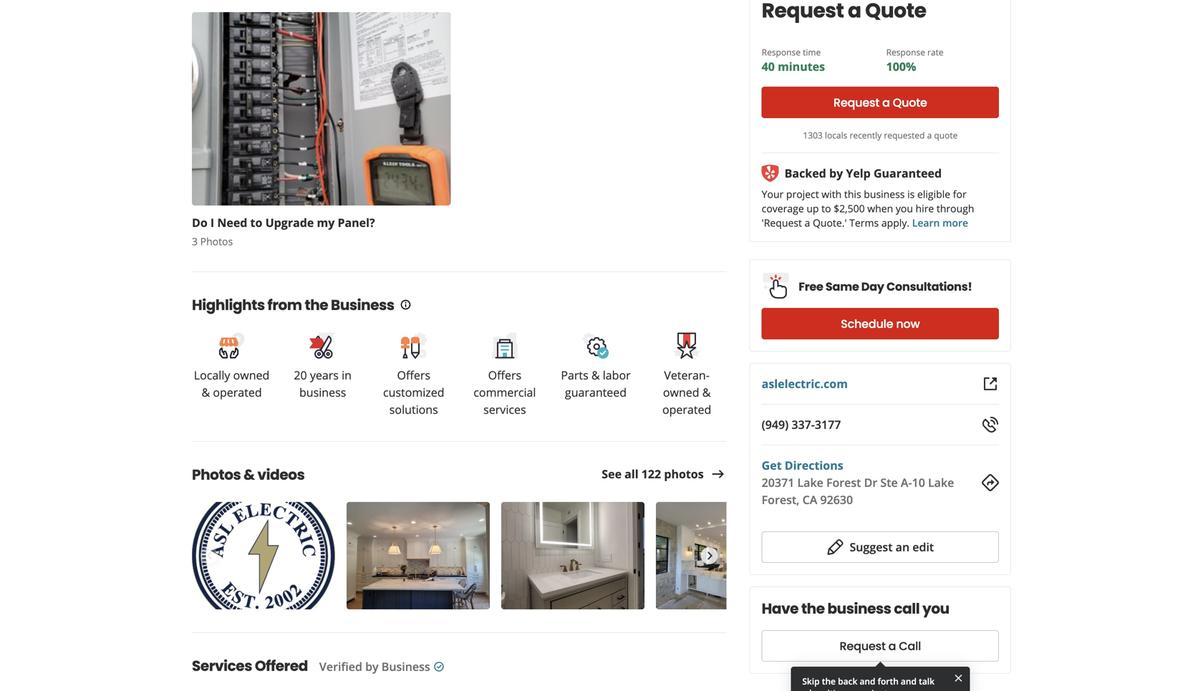 Task type: describe. For each thing, give the bounding box(es) containing it.
do
[[192, 215, 208, 230]]

recently
[[850, 129, 882, 141]]

backed by yelp guaranteed
[[785, 165, 942, 181]]

now
[[896, 316, 920, 332]]

1 vertical spatial photos
[[192, 465, 241, 485]]

a inside your project with this business is eligible for coverage up to $2,500 when you hire through 'request a quote.' terms apply.
[[805, 216, 810, 230]]

rate
[[927, 46, 944, 58]]

24 arrow right v2 image
[[709, 466, 727, 483]]

previous image
[[201, 547, 217, 564]]

veteran_owned_operated image
[[673, 331, 701, 360]]

learn more link
[[912, 216, 968, 230]]

from
[[268, 295, 302, 315]]

24 pencil v2 image
[[827, 539, 844, 556]]

have the business call you
[[762, 599, 949, 619]]

request for request a call
[[840, 638, 886, 654]]

learn more
[[912, 216, 968, 230]]

aslelectric.com
[[762, 376, 848, 391]]

eligible
[[917, 187, 950, 201]]

ca
[[803, 492, 817, 507]]

1 and from the left
[[860, 675, 876, 687]]

consultations!
[[887, 279, 972, 295]]

free
[[799, 279, 823, 295]]

see all 122 photos
[[602, 466, 704, 482]]

for
[[953, 187, 967, 201]]

ste
[[880, 475, 898, 490]]

labor
[[603, 367, 631, 383]]

2 vertical spatial business
[[828, 599, 891, 619]]

photo of asl electric - lake forest, ca, us. we assembled and installed two pendants over kitchen island in san juan capistrano. image
[[347, 502, 490, 609]]

offers_customized_solutions image
[[399, 331, 428, 360]]

2 and from the left
[[901, 675, 917, 687]]

operated for locally
[[213, 385, 262, 400]]

the for skip
[[822, 675, 836, 687]]

(949)
[[762, 417, 789, 432]]

free same day consultations!
[[799, 279, 972, 295]]

locally owned & operated
[[194, 367, 270, 400]]

guaranteed
[[874, 165, 942, 181]]

when inside skip the back and forth and talk when it's convenient
[[802, 687, 825, 691]]

schedule
[[841, 316, 893, 332]]

your project with this business is eligible for coverage up to $2,500 when you hire through 'request a quote.' terms apply.
[[762, 187, 974, 230]]

offers customized solutions
[[383, 367, 444, 417]]

business inside 20 years in business
[[299, 385, 346, 400]]

0 vertical spatial business
[[331, 295, 394, 315]]

1 vertical spatial business
[[382, 659, 430, 674]]

337-
[[792, 417, 815, 432]]

is
[[907, 187, 915, 201]]

i
[[210, 215, 214, 230]]

get directions 20371 lake forest dr ste a-10 lake forest, ca 92630
[[762, 458, 954, 507]]

have
[[762, 599, 799, 619]]

16 checkmark badged v2 image
[[433, 661, 445, 673]]

parts
[[561, 367, 588, 383]]

my
[[317, 215, 335, 230]]

get directions link
[[762, 458, 843, 473]]

owned for veteran-
[[663, 385, 699, 400]]

the for have
[[801, 599, 825, 619]]

3
[[192, 235, 198, 248]]

when inside your project with this business is eligible for coverage up to $2,500 when you hire through 'request a quote.' terms apply.
[[867, 202, 893, 215]]

edit
[[913, 539, 934, 555]]

aslelectric.com link
[[762, 376, 848, 391]]

photos
[[664, 466, 704, 482]]

parts & labor guaranteed
[[561, 367, 631, 400]]

next image
[[702, 547, 717, 564]]

response for 100%
[[886, 46, 925, 58]]

see
[[602, 466, 622, 482]]

an
[[896, 539, 910, 555]]

photos inside do i need to upgrade my panel? 3 photos
[[200, 235, 233, 248]]

business inside your project with this business is eligible for coverage up to $2,500 when you hire through 'request a quote.' terms apply.
[[864, 187, 905, 201]]

locals
[[825, 129, 847, 141]]

forth
[[878, 675, 899, 687]]

offers for offers customized solutions
[[397, 367, 430, 383]]

& inside locally owned & operated
[[202, 385, 210, 400]]

call
[[894, 599, 920, 619]]

92630
[[820, 492, 853, 507]]

up
[[807, 202, 819, 215]]

request for request a quote
[[834, 95, 880, 111]]

your
[[762, 187, 784, 201]]

time
[[803, 46, 821, 58]]

schedule now button
[[762, 308, 999, 339]]

operated for veteran-
[[662, 402, 711, 417]]

20
[[294, 367, 307, 383]]

parts_labor_guaranteed image
[[582, 331, 610, 360]]

terms
[[850, 216, 879, 230]]

apply.
[[881, 216, 910, 230]]

forest,
[[762, 492, 800, 507]]

request a call
[[840, 638, 921, 654]]

minutes
[[778, 59, 825, 74]]

122
[[642, 466, 661, 482]]

suggest
[[850, 539, 893, 555]]

suggest an edit
[[850, 539, 934, 555]]

quote
[[893, 95, 927, 111]]

hire
[[916, 202, 934, 215]]



Task type: locate. For each thing, give the bounding box(es) containing it.
quote.'
[[813, 216, 847, 230]]

highlights from the business
[[192, 295, 394, 315]]

0 vertical spatial by
[[829, 165, 843, 181]]

directions
[[785, 458, 843, 473]]

10
[[912, 475, 925, 490]]

2 lake from the left
[[928, 475, 954, 490]]

business left is
[[864, 187, 905, 201]]

close image
[[953, 671, 964, 684]]

and left talk
[[901, 675, 917, 687]]

response time 40 minutes
[[762, 46, 825, 74]]

years_in_business image
[[308, 331, 337, 360]]

need
[[217, 215, 247, 230]]

1 horizontal spatial when
[[867, 202, 893, 215]]

when left it's
[[802, 687, 825, 691]]

the right have
[[801, 599, 825, 619]]

1 horizontal spatial by
[[829, 165, 843, 181]]

guaranteed
[[565, 385, 627, 400]]

0 horizontal spatial response
[[762, 46, 801, 58]]

you right call
[[923, 599, 949, 619]]

0 horizontal spatial by
[[365, 659, 379, 674]]

the inside skip the back and forth and talk when it's convenient
[[822, 675, 836, 687]]

100%
[[886, 59, 916, 74]]

0 horizontal spatial owned
[[233, 367, 270, 383]]

by up with
[[829, 165, 843, 181]]

verified
[[319, 659, 362, 674]]

0 horizontal spatial to
[[250, 215, 262, 230]]

locally_owned_operated image
[[217, 331, 246, 360]]

24 directions v2 image
[[982, 474, 999, 491]]

1 horizontal spatial response
[[886, 46, 925, 58]]

request up skip the back and forth and talk when it's convenient
[[840, 638, 886, 654]]

same
[[826, 279, 859, 295]]

do i need to upgrade my panel? 3 photos
[[192, 215, 375, 248]]

commercial
[[474, 385, 536, 400]]

veteran- owned & operated
[[662, 367, 711, 417]]

yelp
[[846, 165, 871, 181]]

customized
[[383, 385, 444, 400]]

owned
[[233, 367, 270, 383], [663, 385, 699, 400]]

request up recently
[[834, 95, 880, 111]]

3177
[[815, 417, 841, 432]]

business down years
[[299, 385, 346, 400]]

0 vertical spatial operated
[[213, 385, 262, 400]]

day
[[861, 279, 884, 295]]

this
[[844, 187, 861, 201]]

1 horizontal spatial owned
[[663, 385, 699, 400]]

20371
[[762, 475, 794, 490]]

skip
[[802, 675, 820, 687]]

photo of asl electric - lake forest, ca, us. image
[[192, 502, 335, 609]]

'request
[[762, 216, 802, 230]]

owned down veteran-
[[663, 385, 699, 400]]

1303
[[803, 129, 823, 141]]

upgrade
[[265, 215, 314, 230]]

business up years_in_business image
[[331, 295, 394, 315]]

1 vertical spatial business
[[299, 385, 346, 400]]

response up 100%
[[886, 46, 925, 58]]

2 vertical spatial the
[[822, 675, 836, 687]]

photos down i
[[200, 235, 233, 248]]

by right the verified at the left of the page
[[365, 659, 379, 674]]

veteran-
[[664, 367, 710, 383]]

business
[[331, 295, 394, 315], [382, 659, 430, 674]]

panel?
[[338, 215, 375, 230]]

to inside do i need to upgrade my panel? 3 photos
[[250, 215, 262, 230]]

more
[[943, 216, 968, 230]]

photos left videos
[[192, 465, 241, 485]]

& left videos
[[244, 465, 255, 485]]

offers up commercial
[[488, 367, 521, 383]]

1 vertical spatial by
[[365, 659, 379, 674]]

talk
[[919, 675, 935, 687]]

0 horizontal spatial operated
[[213, 385, 262, 400]]

locally
[[194, 367, 230, 383]]

services
[[192, 656, 252, 676]]

a
[[882, 95, 890, 111], [927, 129, 932, 141], [805, 216, 810, 230], [889, 638, 896, 654]]

request a quote button
[[762, 87, 999, 118]]

offers up customized
[[397, 367, 430, 383]]

verified by business
[[319, 659, 430, 674]]

response inside response rate 100%
[[886, 46, 925, 58]]

owned inside veteran- owned & operated
[[663, 385, 699, 400]]

response inside response time 40 minutes
[[762, 46, 801, 58]]

0 horizontal spatial lake
[[797, 475, 823, 490]]

0 vertical spatial when
[[867, 202, 893, 215]]

lake up ca on the right bottom of the page
[[797, 475, 823, 490]]

services
[[484, 402, 526, 417]]

business
[[864, 187, 905, 201], [299, 385, 346, 400], [828, 599, 891, 619]]

request
[[834, 95, 880, 111], [840, 638, 886, 654]]

1 horizontal spatial you
[[923, 599, 949, 619]]

0 vertical spatial the
[[305, 295, 328, 315]]

to right up
[[822, 202, 831, 215]]

offers for offers commercial services
[[488, 367, 521, 383]]

& down veteran-
[[702, 385, 711, 400]]

to
[[822, 202, 831, 215], [250, 215, 262, 230]]

forest
[[826, 475, 861, 490]]

business up request a call button
[[828, 599, 891, 619]]

a-
[[901, 475, 912, 490]]

back
[[838, 675, 858, 687]]

lake right 10
[[928, 475, 954, 490]]

(949) 337-3177
[[762, 417, 841, 432]]

& inside 'parts & labor guaranteed'
[[591, 367, 600, 383]]

all
[[625, 466, 639, 482]]

& down locally
[[202, 385, 210, 400]]

offers commercial services
[[474, 367, 536, 417]]

and
[[860, 675, 876, 687], [901, 675, 917, 687]]

info icon image
[[400, 299, 412, 310], [400, 299, 412, 310]]

project
[[786, 187, 819, 201]]

get
[[762, 458, 782, 473]]

1 response from the left
[[762, 46, 801, 58]]

1 vertical spatial you
[[923, 599, 949, 619]]

it's
[[827, 687, 840, 691]]

$2,500
[[834, 202, 865, 215]]

24 external link v2 image
[[982, 375, 999, 392]]

when up apply.
[[867, 202, 893, 215]]

you inside your project with this business is eligible for coverage up to $2,500 when you hire through 'request a quote.' terms apply.
[[896, 202, 913, 215]]

response rate 100%
[[886, 46, 944, 74]]

by for backed
[[829, 165, 843, 181]]

offers inside offers commercial services
[[488, 367, 521, 383]]

0 vertical spatial request
[[834, 95, 880, 111]]

dr
[[864, 475, 877, 490]]

1 vertical spatial request
[[840, 638, 886, 654]]

0 vertical spatial business
[[864, 187, 905, 201]]

0 vertical spatial owned
[[233, 367, 270, 383]]

to inside your project with this business is eligible for coverage up to $2,500 when you hire through 'request a quote.' terms apply.
[[822, 202, 831, 215]]

operated down locally
[[213, 385, 262, 400]]

1 horizontal spatial and
[[901, 675, 917, 687]]

you down is
[[896, 202, 913, 215]]

business left 16 checkmark badged v2 'icon'
[[382, 659, 430, 674]]

the right skip
[[822, 675, 836, 687]]

through
[[937, 202, 974, 215]]

0 vertical spatial you
[[896, 202, 913, 215]]

learn
[[912, 216, 940, 230]]

and right back
[[860, 675, 876, 687]]

the right the from
[[305, 295, 328, 315]]

1 vertical spatial the
[[801, 599, 825, 619]]

20 years in business
[[294, 367, 352, 400]]

see all 122 photos link
[[602, 466, 727, 483]]

offers inside the offers customized solutions
[[397, 367, 430, 383]]

photos & videos element
[[169, 441, 799, 612]]

0 horizontal spatial offers
[[397, 367, 430, 383]]

24 phone v2 image
[[982, 416, 999, 433]]

schedule now
[[841, 316, 920, 332]]

0 horizontal spatial when
[[802, 687, 825, 691]]

response for 40
[[762, 46, 801, 58]]

0 vertical spatial photos
[[200, 235, 233, 248]]

to right need
[[250, 215, 262, 230]]

operated
[[213, 385, 262, 400], [662, 402, 711, 417]]

convenient
[[842, 687, 888, 691]]

in
[[342, 367, 352, 383]]

lake
[[797, 475, 823, 490], [928, 475, 954, 490]]

you
[[896, 202, 913, 215], [923, 599, 949, 619]]

request a quote
[[834, 95, 927, 111]]

1 vertical spatial operated
[[662, 402, 711, 417]]

1 horizontal spatial lake
[[928, 475, 954, 490]]

owned for locally
[[233, 367, 270, 383]]

offers_commercial_services image
[[490, 331, 519, 360]]

photos
[[200, 235, 233, 248], [192, 465, 241, 485]]

by for verified
[[365, 659, 379, 674]]

2 response from the left
[[886, 46, 925, 58]]

operated down veteran-
[[662, 402, 711, 417]]

& up guaranteed
[[591, 367, 600, 383]]

0 horizontal spatial and
[[860, 675, 876, 687]]

0 horizontal spatial you
[[896, 202, 913, 215]]

1 vertical spatial when
[[802, 687, 825, 691]]

solutions
[[389, 402, 438, 417]]

call
[[899, 638, 921, 654]]

offered
[[255, 656, 308, 676]]

1 lake from the left
[[797, 475, 823, 490]]

1 horizontal spatial to
[[822, 202, 831, 215]]

quote
[[934, 129, 958, 141]]

1 vertical spatial owned
[[663, 385, 699, 400]]

1 horizontal spatial offers
[[488, 367, 521, 383]]

owned down locally_owned_operated icon
[[233, 367, 270, 383]]

suggest an edit button
[[762, 531, 999, 563]]

backed
[[785, 165, 826, 181]]

photos & videos
[[192, 465, 305, 485]]

1 horizontal spatial operated
[[662, 402, 711, 417]]

& inside veteran- owned & operated
[[702, 385, 711, 400]]

requested
[[884, 129, 925, 141]]

services offered
[[192, 656, 308, 676]]

operated inside locally owned & operated
[[213, 385, 262, 400]]

response up 40
[[762, 46, 801, 58]]

2 offers from the left
[[488, 367, 521, 383]]

photo of asl electric - lake forest, ca, us. backlit modern style vanity. image
[[501, 502, 645, 609]]

years
[[310, 367, 339, 383]]

owned inside locally owned & operated
[[233, 367, 270, 383]]

1 offers from the left
[[397, 367, 430, 383]]



Task type: vqa. For each thing, say whether or not it's contained in the screenshot.
owned corresponding to Veteran-
yes



